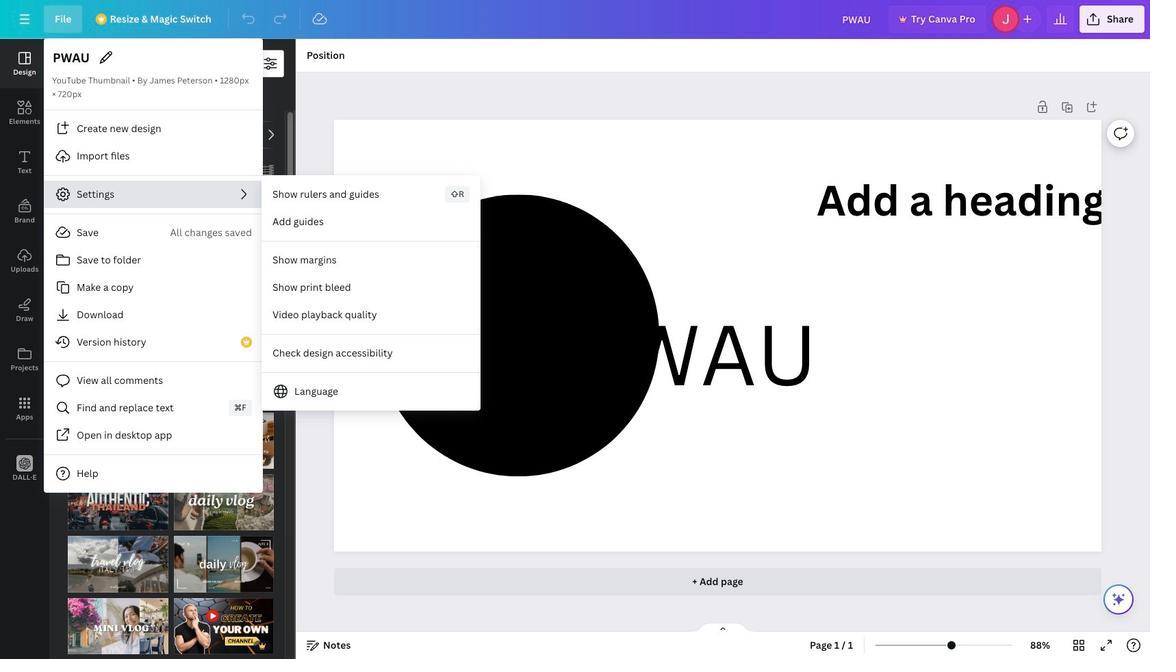 Task type: describe. For each thing, give the bounding box(es) containing it.
green white minimalistic simple collage  daily vlog youtube thumbnail group
[[174, 467, 274, 531]]

dark grey minimalist photo travel youtube thumbnail image
[[68, 475, 168, 531]]

marketing channel youtube thumbnail group
[[174, 590, 274, 655]]

orange yellow minimalist aesthetic a day in my life travel vlog youtube thumbnail image
[[68, 227, 168, 283]]

Zoom button
[[1019, 635, 1063, 657]]

Use 5+ words to describe... search field
[[95, 51, 257, 77]]

most attractive youtube thumbnail image
[[68, 351, 168, 407]]

red colorful tips youtube thumbnail image
[[68, 289, 168, 345]]

white simple mini vlog youtube thumbnail group
[[68, 590, 168, 655]]

white simple mini vlog youtube thumbnail image
[[68, 599, 168, 655]]

white brown modern playful daily vlog youtube thumbnail group
[[174, 405, 274, 469]]

brown minimalist lifestyle daily vlog youtube thumbnail group
[[174, 528, 274, 593]]

side panel tab list
[[0, 39, 49, 494]]

brown white modern lifestyle vlog youtube thumbnail image
[[174, 289, 274, 345]]

show pages image
[[691, 623, 756, 634]]

0 horizontal spatial design title text field
[[52, 47, 92, 69]]

design title text field inside main menu bar
[[832, 5, 884, 33]]

1 horizontal spatial brown minimalist lifestyle daily vlog youtube thumbnail image
[[174, 537, 274, 593]]

brown black elegant aesthetic fashion vlog youtube thumbnail image
[[68, 413, 168, 469]]

hide image
[[295, 316, 304, 382]]

brown black elegant aesthetic fashion vlog youtube thumbnail group
[[68, 413, 168, 469]]

neutral elegant minimalist daily vlog youtube thumbnail image
[[174, 227, 274, 283]]

big text how to youtube thumbnail group
[[174, 351, 274, 407]]

canva assistant image
[[1111, 592, 1128, 608]]



Task type: locate. For each thing, give the bounding box(es) containing it.
brown white modern lifestyle vlog youtube thumbnail group
[[174, 289, 274, 345]]

brown minimalist lifestyle daily vlog youtube thumbnail image down green white minimalistic simple collage  daily vlog youtube thumbnail
[[174, 537, 274, 593]]

Design title text field
[[832, 5, 884, 33], [52, 47, 92, 69]]

dark grey minimalist photo travel youtube thumbnail group
[[68, 475, 168, 531]]

main menu bar
[[0, 0, 1151, 39]]

neutral minimalist travel vlog youtube thumbnail image
[[68, 537, 168, 593]]

brown minimalist lifestyle daily vlog youtube thumbnail image
[[68, 165, 168, 222], [174, 537, 274, 593]]

big text how to youtube thumbnail image
[[174, 351, 274, 407]]

brown and white simple vlog youtube thumbnail image
[[174, 165, 274, 222]]

1 horizontal spatial design title text field
[[832, 5, 884, 33]]

most attractive youtube thumbnail group
[[68, 351, 168, 407]]

0 vertical spatial brown minimalist lifestyle daily vlog youtube thumbnail image
[[68, 165, 168, 222]]

1 vertical spatial design title text field
[[52, 47, 92, 69]]

white brown modern playful daily vlog youtube thumbnail image
[[174, 413, 274, 469]]

1 vertical spatial brown minimalist lifestyle daily vlog youtube thumbnail image
[[174, 537, 274, 593]]

0 vertical spatial design title text field
[[832, 5, 884, 33]]

brown and white simple vlog youtube thumbnail group
[[174, 157, 274, 222]]

brown minimalist lifestyle daily vlog youtube thumbnail image up the orange yellow minimalist aesthetic a day in my life travel vlog youtube thumbnail
[[68, 165, 168, 222]]

neutral minimalist travel vlog youtube thumbnail group
[[68, 528, 168, 593]]

green white minimalistic simple collage  daily vlog youtube thumbnail image
[[174, 475, 274, 531]]

0 horizontal spatial brown minimalist lifestyle daily vlog youtube thumbnail image
[[68, 165, 168, 222]]

marketing channel youtube thumbnail image
[[174, 599, 274, 655]]



Task type: vqa. For each thing, say whether or not it's contained in the screenshot.
Brown Black Elegant Aesthetic Fashion Vlog YouTube Thumbnail
yes



